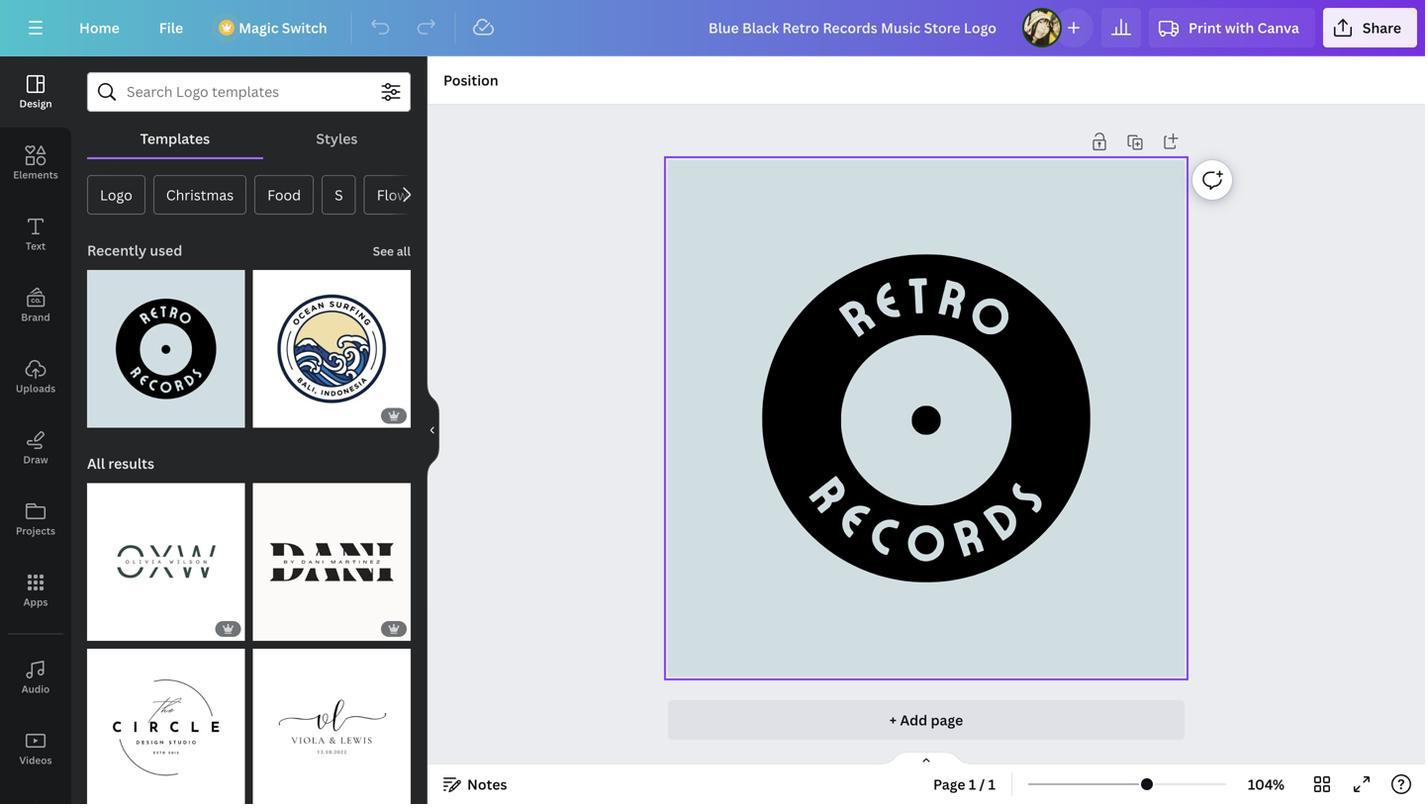 Task type: vqa. For each thing, say whether or not it's contained in the screenshot.
+
yes



Task type: describe. For each thing, give the bounding box(es) containing it.
104%
[[1248, 775, 1285, 794]]

o inside c o r
[[906, 511, 946, 572]]

see all
[[373, 243, 411, 259]]

file
[[159, 18, 183, 37]]

page 1 / 1
[[933, 775, 996, 794]]

uploads
[[16, 382, 56, 395]]

modern brand name initials typography logo group
[[87, 472, 245, 641]]

audio button
[[0, 642, 71, 713]]

+ add page
[[889, 711, 963, 730]]

magic switch button
[[207, 8, 343, 48]]

brand button
[[0, 270, 71, 341]]

t
[[905, 263, 931, 324]]

magic switch
[[239, 18, 327, 37]]

0 vertical spatial o
[[959, 279, 1025, 350]]

print with canva
[[1189, 18, 1299, 37]]

used
[[150, 241, 182, 260]]

file button
[[143, 8, 199, 48]]

s button
[[322, 175, 356, 215]]

elements button
[[0, 128, 71, 199]]

d
[[972, 485, 1031, 551]]

main menu bar
[[0, 0, 1425, 56]]

home
[[79, 18, 120, 37]]

blue black retro records music store logo image
[[87, 270, 245, 428]]

christmas
[[166, 186, 234, 204]]

side panel tab list
[[0, 56, 71, 805]]

share
[[1363, 18, 1401, 37]]

modern brand name initials typography logo image
[[87, 483, 245, 641]]

notes
[[467, 775, 507, 794]]

elements
[[13, 168, 58, 182]]

christmas button
[[153, 175, 247, 215]]

flower button
[[364, 175, 435, 215]]

+
[[889, 711, 897, 730]]

see all button
[[371, 231, 413, 270]]

ivory black luxury minimalist personal name logo group
[[253, 472, 411, 641]]

black and white minimalist wedding monogram logo group
[[253, 637, 411, 805]]

share button
[[1323, 8, 1417, 48]]

Search Logo templates search field
[[127, 73, 371, 111]]

text
[[26, 239, 46, 253]]

see
[[373, 243, 394, 259]]

projects button
[[0, 484, 71, 555]]

home link
[[63, 8, 135, 48]]

1 1 from the left
[[969, 775, 976, 794]]

blue black retro records music store logo group
[[87, 258, 245, 428]]

videos button
[[0, 713, 71, 785]]

free simple modern circle design studio logo image
[[87, 649, 245, 805]]

notes button
[[435, 769, 515, 801]]

e for e t r
[[866, 268, 906, 332]]

food button
[[255, 175, 314, 215]]

magic
[[239, 18, 279, 37]]

recently
[[87, 241, 147, 260]]

canva
[[1257, 18, 1299, 37]]

blue and white circle surfing club logo image
[[253, 270, 411, 428]]

logo
[[100, 186, 132, 204]]

videos
[[19, 754, 52, 767]]

/
[[979, 775, 985, 794]]



Task type: locate. For each thing, give the bounding box(es) containing it.
templates
[[140, 129, 210, 148]]

styles button
[[263, 120, 411, 157]]

logo button
[[87, 175, 145, 215]]

blue and white circle surfing club logo group
[[253, 258, 411, 428]]

templates button
[[87, 120, 263, 157]]

free simple modern circle design studio logo group
[[87, 637, 245, 805]]

draw button
[[0, 413, 71, 484]]

add
[[900, 711, 927, 730]]

1 horizontal spatial o
[[959, 279, 1025, 350]]

r inside 'e t r'
[[933, 265, 973, 329]]

position button
[[435, 64, 506, 96]]

1 left /
[[969, 775, 976, 794]]

r inside c o r
[[946, 503, 990, 568]]

projects
[[16, 524, 55, 538]]

s
[[997, 470, 1055, 522]]

black and white minimalist wedding monogram logo image
[[253, 649, 411, 805]]

c
[[862, 501, 908, 566]]

show pages image
[[879, 751, 974, 767]]

0 vertical spatial e
[[866, 268, 906, 332]]

1 vertical spatial o
[[906, 511, 946, 572]]

all
[[87, 454, 105, 473]]

1
[[969, 775, 976, 794], [988, 775, 996, 794]]

results
[[108, 454, 154, 473]]

draw
[[23, 453, 48, 467]]

apps
[[23, 596, 48, 609]]

with
[[1225, 18, 1254, 37]]

print
[[1189, 18, 1222, 37]]

c o r
[[862, 501, 990, 572]]

uploads button
[[0, 341, 71, 413]]

page
[[933, 775, 965, 794]]

recently used
[[87, 241, 182, 260]]

1 vertical spatial e
[[829, 486, 882, 548]]

food
[[267, 186, 301, 204]]

switch
[[282, 18, 327, 37]]

all
[[397, 243, 411, 259]]

+ add page button
[[668, 701, 1185, 740]]

text button
[[0, 199, 71, 270]]

design
[[19, 97, 52, 110]]

hide image
[[427, 383, 439, 478]]

e for e
[[829, 486, 882, 548]]

audio
[[21, 683, 50, 696]]

e inside 'e t r'
[[866, 268, 906, 332]]

all results
[[87, 454, 154, 473]]

104% button
[[1234, 769, 1298, 801]]

0 horizontal spatial 1
[[969, 775, 976, 794]]

s
[[335, 186, 343, 204]]

apps button
[[0, 555, 71, 626]]

design button
[[0, 56, 71, 128]]

styles
[[316, 129, 358, 148]]

print with canva button
[[1149, 8, 1315, 48]]

o right t
[[959, 279, 1025, 350]]

position
[[443, 71, 498, 90]]

page
[[931, 711, 963, 730]]

1 horizontal spatial 1
[[988, 775, 996, 794]]

0 horizontal spatial o
[[906, 511, 946, 572]]

r
[[933, 265, 973, 329], [827, 283, 883, 347], [799, 465, 863, 522], [946, 503, 990, 568]]

brand
[[21, 311, 50, 324]]

Design title text field
[[693, 8, 1014, 48]]

2 1 from the left
[[988, 775, 996, 794]]

recently used button
[[85, 231, 184, 270]]

o left d
[[906, 511, 946, 572]]

o
[[959, 279, 1025, 350], [906, 511, 946, 572]]

flower
[[377, 186, 422, 204]]

e
[[866, 268, 906, 332], [829, 486, 882, 548]]

1 right /
[[988, 775, 996, 794]]

e t r
[[866, 263, 973, 332]]



